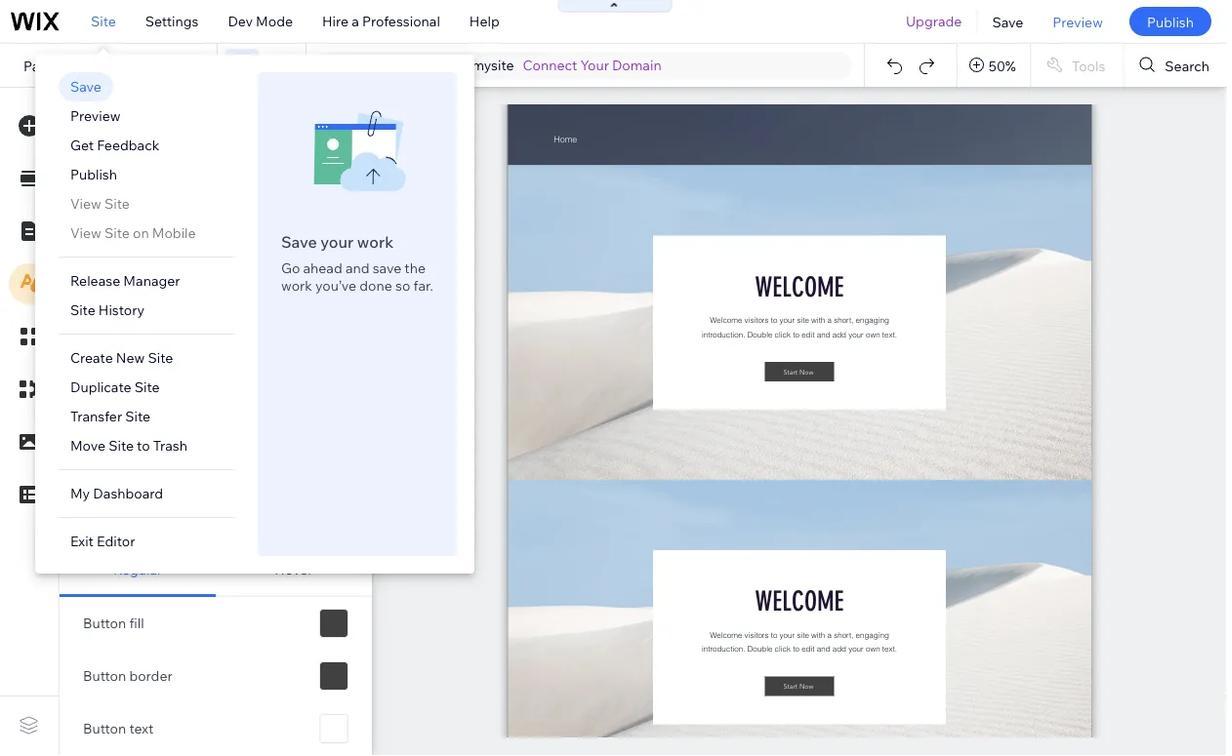 Task type: describe. For each thing, give the bounding box(es) containing it.
dashboard
[[93, 485, 163, 502]]

save inside button
[[993, 13, 1024, 30]]

https://www.wix.com/mysite connect your domain
[[336, 57, 662, 74]]

site up subtitle
[[105, 195, 130, 212]]

1 vertical spatial settings
[[182, 106, 246, 126]]

&
[[119, 377, 128, 394]]

site up "home"
[[91, 13, 116, 30]]

subtitles
[[83, 219, 140, 236]]

primary for primary button
[[96, 500, 152, 520]]

save your work go ahead and save the work you've done so far.
[[281, 232, 433, 294]]

and inside the switch page see all the pages on your site and switch between them.
[[26, 162, 50, 179]]

advanced
[[104, 106, 179, 126]]

page
[[80, 117, 117, 137]]

0 vertical spatial secondary text
[[257, 281, 336, 295]]

to
[[137, 438, 150, 455]]

https://www.wix.com/mysite
[[336, 57, 514, 74]]

1 vertical spatial secondary
[[257, 281, 314, 295]]

exit editor
[[70, 533, 135, 550]]

trash
[[153, 438, 187, 455]]

search button
[[1124, 44, 1228, 87]]

go
[[281, 260, 300, 277]]

move
[[70, 438, 105, 455]]

links & actions
[[83, 377, 177, 394]]

50% button
[[958, 44, 1030, 87]]

done
[[360, 277, 392, 294]]

subtitle
[[96, 217, 135, 231]]

mode
[[256, 13, 293, 30]]

view site on mobile
[[70, 225, 196, 242]]

my
[[70, 485, 90, 502]]

transfer site
[[70, 408, 151, 425]]

switch
[[54, 162, 94, 179]]

see
[[26, 145, 51, 162]]

site down view site
[[105, 225, 130, 242]]

home
[[74, 57, 113, 74]]

button
[[156, 500, 205, 520]]

secondary button
[[227, 226, 336, 255]]

preview inside preview button
[[1053, 13, 1103, 30]]

tools button
[[1031, 44, 1123, 87]]

0 horizontal spatial save
[[70, 78, 101, 95]]

site up to
[[125, 408, 151, 425]]

on inside the switch page see all the pages on your site and switch between them.
[[138, 145, 154, 162]]

actions
[[131, 377, 177, 394]]

1 horizontal spatial work
[[357, 232, 394, 252]]

2 vertical spatial preview
[[83, 141, 133, 158]]

button text
[[83, 721, 154, 738]]

your
[[581, 57, 609, 74]]

create new site
[[70, 350, 173, 367]]

save
[[373, 260, 402, 277]]

tools
[[1072, 57, 1106, 74]]

and inside "save your work go ahead and save the work you've done so far."
[[346, 260, 370, 277]]

body text up history
[[96, 281, 145, 295]]

get
[[70, 137, 94, 154]]

button for button text
[[83, 721, 126, 738]]

them.
[[156, 162, 193, 179]]

hire
[[322, 13, 349, 30]]

site down release
[[70, 302, 95, 319]]

primary button
[[96, 500, 205, 520]]

titles
[[83, 166, 118, 183]]

button for button type
[[83, 469, 126, 486]]

title subtitle links
[[96, 189, 135, 253]]

feedback
[[97, 137, 159, 154]]

0 vertical spatial settings
[[145, 13, 199, 30]]

between
[[97, 162, 153, 179]]

body text up site history
[[83, 271, 144, 289]]

manager
[[123, 272, 180, 290]]

search
[[1165, 57, 1210, 74]]

fill
[[129, 615, 144, 632]]

site
[[189, 145, 212, 162]]

help
[[470, 13, 500, 30]]

button border
[[83, 668, 173, 685]]

1 vertical spatial on
[[133, 225, 149, 242]]

dev
[[228, 13, 253, 30]]

view site
[[70, 195, 130, 212]]

mobile
[[152, 225, 196, 242]]

button fill
[[83, 615, 144, 632]]

history
[[98, 302, 145, 319]]

1 vertical spatial links
[[83, 377, 116, 394]]

hire a professional
[[322, 13, 440, 30]]

button for button fill
[[83, 615, 126, 632]]

1 vertical spatial publish
[[70, 166, 117, 183]]

site right & on the left of the page
[[134, 379, 160, 396]]

1 vertical spatial work
[[281, 277, 312, 294]]



Task type: vqa. For each thing, say whether or not it's contained in the screenshot.
Publish button
yes



Task type: locate. For each thing, give the bounding box(es) containing it.
work left "you've"
[[281, 277, 312, 294]]

dev mode
[[228, 13, 293, 30]]

4 button from the top
[[83, 721, 126, 738]]

0 vertical spatial publish
[[1147, 13, 1194, 30]]

professional
[[362, 13, 440, 30]]

hover
[[275, 561, 313, 578]]

body text
[[83, 271, 144, 289], [96, 281, 145, 295]]

save inside "save your work go ahead and save the work you've done so far."
[[281, 232, 317, 252]]

preview down page
[[83, 141, 133, 158]]

1 view from the top
[[70, 195, 101, 212]]

secondary up "go"
[[253, 233, 310, 247]]

button down button border
[[83, 721, 126, 738]]

1 horizontal spatial the
[[405, 260, 426, 277]]

1 button from the top
[[83, 469, 126, 486]]

view for view site
[[70, 195, 101, 212]]

your
[[157, 145, 186, 162], [321, 232, 354, 252]]

links
[[96, 239, 123, 253], [83, 377, 116, 394]]

publish up 'search' button
[[1147, 13, 1194, 30]]

on
[[138, 145, 154, 162], [133, 225, 149, 242]]

site
[[91, 13, 116, 30], [105, 195, 130, 212], [105, 225, 130, 242], [70, 302, 95, 319], [148, 350, 173, 367], [134, 379, 160, 396], [125, 408, 151, 425], [109, 438, 134, 455]]

body
[[83, 271, 116, 289], [96, 281, 123, 295]]

1 horizontal spatial publish
[[1147, 13, 1194, 30]]

0 vertical spatial primary
[[261, 196, 301, 210]]

button for button border
[[83, 668, 126, 685]]

secondary text down "go"
[[257, 281, 336, 295]]

2 horizontal spatial save
[[993, 13, 1024, 30]]

save
[[993, 13, 1024, 30], [70, 78, 101, 95], [281, 232, 317, 252]]

0 vertical spatial secondary
[[253, 233, 310, 247]]

secondary inside button
[[253, 233, 310, 247]]

primary button
[[227, 188, 336, 218]]

exit
[[70, 533, 94, 550]]

your up ahead
[[321, 232, 354, 252]]

and down see
[[26, 162, 50, 179]]

the up switch on the left top of page
[[71, 145, 93, 162]]

0 horizontal spatial work
[[281, 277, 312, 294]]

2 button from the top
[[83, 615, 126, 632]]

1 vertical spatial and
[[346, 260, 370, 277]]

button type
[[83, 469, 158, 486]]

site up actions
[[148, 350, 173, 367]]

0 vertical spatial your
[[157, 145, 186, 162]]

type
[[129, 469, 158, 486]]

get feedback
[[70, 137, 159, 154]]

preview button
[[1038, 0, 1118, 43]]

switch page see all the pages on your site and switch between them.
[[26, 117, 212, 179]]

title
[[96, 189, 121, 210]]

2 view from the top
[[70, 225, 101, 242]]

far.
[[414, 277, 433, 294]]

secondary
[[253, 233, 310, 247], [257, 281, 314, 295], [83, 324, 152, 341]]

0 vertical spatial and
[[26, 162, 50, 179]]

1 vertical spatial save
[[70, 78, 101, 95]]

2 vertical spatial save
[[281, 232, 317, 252]]

2 vertical spatial secondary
[[83, 324, 152, 341]]

pages
[[96, 145, 135, 162]]

your inside "save your work go ahead and save the work you've done so far."
[[321, 232, 354, 252]]

settings left the dev
[[145, 13, 199, 30]]

0 horizontal spatial primary
[[96, 500, 152, 520]]

1 horizontal spatial and
[[346, 260, 370, 277]]

the
[[71, 145, 93, 162], [405, 260, 426, 277]]

button down move in the bottom left of the page
[[83, 469, 126, 486]]

1 horizontal spatial your
[[321, 232, 354, 252]]

3 button from the top
[[83, 668, 126, 685]]

publish inside button
[[1147, 13, 1194, 30]]

links down subtitles
[[96, 239, 123, 253]]

secondary text
[[257, 281, 336, 295], [83, 324, 179, 341]]

you've
[[315, 277, 357, 294]]

site history
[[70, 302, 145, 319]]

0 vertical spatial preview
[[1053, 13, 1103, 30]]

0 vertical spatial links
[[96, 239, 123, 253]]

the right save
[[405, 260, 426, 277]]

advanced settings
[[104, 106, 246, 126]]

publish button
[[1130, 7, 1212, 36]]

and left save
[[346, 260, 370, 277]]

0 vertical spatial the
[[71, 145, 93, 162]]

primary down button type on the bottom of the page
[[96, 500, 152, 520]]

1 vertical spatial the
[[405, 260, 426, 277]]

0 horizontal spatial your
[[157, 145, 186, 162]]

site left to
[[109, 438, 134, 455]]

duplicate site
[[70, 379, 160, 396]]

switch
[[26, 117, 76, 137]]

save up "go"
[[281, 232, 317, 252]]

save down "home"
[[70, 78, 101, 95]]

1 vertical spatial your
[[321, 232, 354, 252]]

1 vertical spatial preview
[[70, 107, 121, 125]]

duplicate
[[70, 379, 131, 396]]

the inside "save your work go ahead and save the work you've done so far."
[[405, 260, 426, 277]]

on up between
[[138, 145, 154, 162]]

1 vertical spatial primary
[[96, 500, 152, 520]]

new
[[116, 350, 145, 367]]

0 horizontal spatial publish
[[70, 166, 117, 183]]

all
[[54, 145, 68, 162]]

work up save
[[357, 232, 394, 252]]

view down view site
[[70, 225, 101, 242]]

settings up site
[[182, 106, 246, 126]]

and
[[26, 162, 50, 179], [346, 260, 370, 277]]

0 horizontal spatial the
[[71, 145, 93, 162]]

text
[[120, 271, 144, 289], [126, 281, 145, 295], [317, 281, 336, 295], [155, 324, 179, 341], [129, 721, 154, 738]]

a
[[352, 13, 359, 30]]

0 horizontal spatial secondary text
[[83, 324, 179, 341]]

connect
[[523, 57, 578, 74]]

your up them.
[[157, 145, 186, 162]]

your inside the switch page see all the pages on your site and switch between them.
[[157, 145, 186, 162]]

secondary down history
[[83, 324, 152, 341]]

0 vertical spatial save
[[993, 13, 1024, 30]]

button left fill
[[83, 615, 126, 632]]

50%
[[989, 57, 1017, 74]]

the inside the switch page see all the pages on your site and switch between them.
[[71, 145, 93, 162]]

domain
[[612, 57, 662, 74]]

on left the mobile
[[133, 225, 149, 242]]

transfer
[[70, 408, 122, 425]]

primary inside button
[[261, 196, 301, 210]]

primary up the secondary button
[[261, 196, 301, 210]]

1 vertical spatial secondary text
[[83, 324, 179, 341]]

1 horizontal spatial secondary text
[[257, 281, 336, 295]]

secondary text down history
[[83, 324, 179, 341]]

work
[[357, 232, 394, 252], [281, 277, 312, 294]]

border
[[129, 668, 173, 685]]

button left border
[[83, 668, 126, 685]]

release
[[70, 272, 120, 290]]

button
[[83, 469, 126, 486], [83, 615, 126, 632], [83, 668, 126, 685], [83, 721, 126, 738]]

primary
[[261, 196, 301, 210], [96, 500, 152, 520]]

view for view site on mobile
[[70, 225, 101, 242]]

links left & on the left of the page
[[83, 377, 116, 394]]

secondary down "go"
[[257, 281, 314, 295]]

view down titles
[[70, 195, 101, 212]]

editor
[[97, 533, 135, 550]]

upgrade
[[906, 13, 962, 30]]

save button
[[978, 0, 1038, 43]]

move site to trash
[[70, 438, 187, 455]]

1 horizontal spatial primary
[[261, 196, 301, 210]]

1 vertical spatial view
[[70, 225, 101, 242]]

release manager
[[70, 272, 180, 290]]

save up 50%
[[993, 13, 1024, 30]]

so
[[396, 277, 410, 294]]

publish up title
[[70, 166, 117, 183]]

preview up tools button
[[1053, 13, 1103, 30]]

ahead
[[303, 260, 343, 277]]

0 vertical spatial work
[[357, 232, 394, 252]]

0 vertical spatial view
[[70, 195, 101, 212]]

1 horizontal spatial save
[[281, 232, 317, 252]]

create
[[70, 350, 113, 367]]

0 horizontal spatial and
[[26, 162, 50, 179]]

publish
[[1147, 13, 1194, 30], [70, 166, 117, 183]]

preview up the get
[[70, 107, 121, 125]]

my dashboard
[[70, 485, 163, 502]]

buttons
[[187, 424, 244, 443]]

primary for primary
[[261, 196, 301, 210]]

links inside title subtitle links
[[96, 239, 123, 253]]

0 vertical spatial on
[[138, 145, 154, 162]]

regular
[[113, 561, 162, 578]]



